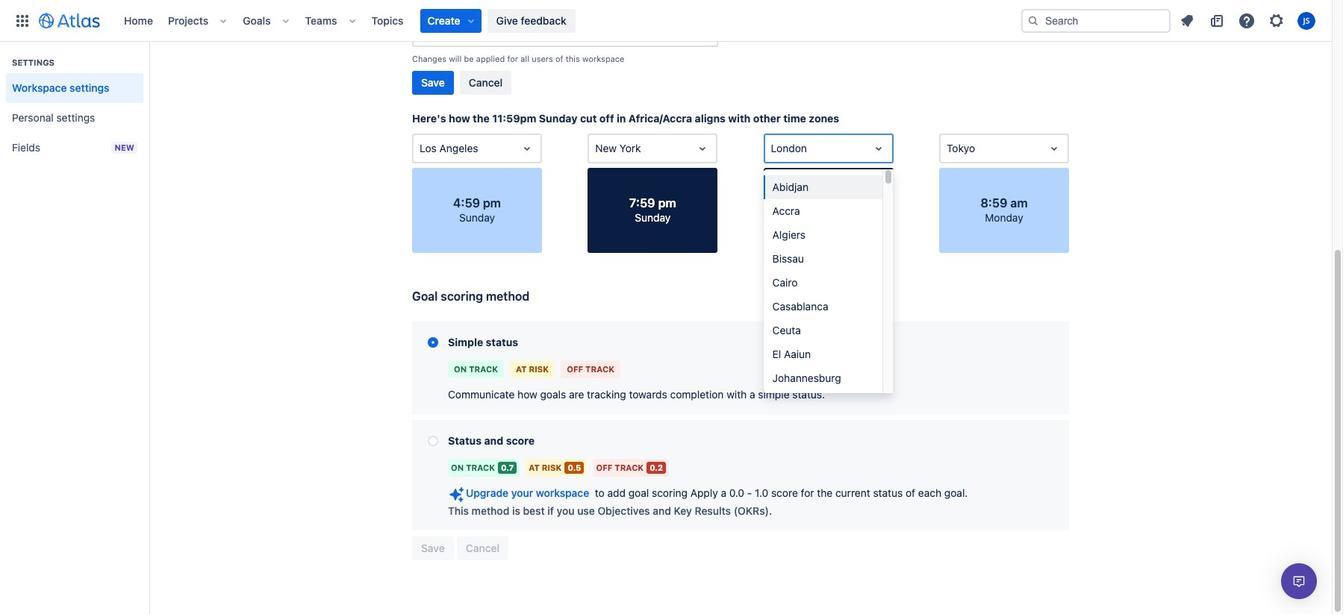Task type: describe. For each thing, give the bounding box(es) containing it.
11:59pm
[[492, 112, 536, 125]]

tracking
[[587, 388, 626, 401]]

notifications image
[[1178, 12, 1196, 29]]

new york
[[595, 142, 641, 155]]

feedback
[[521, 14, 567, 27]]

0 vertical spatial of
[[555, 54, 563, 63]]

cancel
[[469, 76, 503, 89]]

current
[[835, 487, 870, 499]]

Search field
[[1021, 9, 1171, 32]]

changes
[[412, 54, 446, 63]]

status.
[[792, 388, 825, 401]]

to add goal scoring
[[595, 487, 688, 499]]

method inside apply a 0.0 - 1.0 score for the current status of each goal. this method is best if you use objectives and key results (okrs).
[[472, 505, 509, 517]]

help image
[[1238, 12, 1256, 29]]

projects
[[168, 14, 208, 27]]

track for on track
[[469, 364, 498, 374]]

simple
[[758, 388, 790, 401]]

0 horizontal spatial score
[[506, 434, 535, 447]]

(okrs).
[[734, 505, 772, 517]]

0.0
[[729, 487, 744, 499]]

group containing workspace settings
[[6, 42, 143, 167]]

for inside apply a 0.0 - 1.0 score for the current status of each goal. this method is best if you use objectives and key results (okrs).
[[801, 487, 814, 499]]

of inside apply a 0.0 - 1.0 score for the current status of each goal. this method is best if you use objectives and key results (okrs).
[[906, 487, 915, 499]]

projects link
[[164, 9, 213, 32]]

communicate how goals are tracking towards completion with a simple status.
[[448, 388, 825, 401]]

on for on track 0.7
[[451, 463, 464, 473]]

1 horizontal spatial sunday
[[539, 112, 578, 125]]

0.7
[[501, 463, 514, 473]]

cairo
[[772, 276, 798, 289]]

angeles
[[439, 142, 478, 155]]

give feedback
[[496, 14, 567, 27]]

workspace settings
[[12, 81, 109, 94]]

add
[[607, 487, 626, 499]]

status and score
[[448, 434, 535, 447]]

this
[[566, 54, 580, 63]]

at risk 0.5
[[529, 463, 581, 473]]

a inside apply a 0.0 - 1.0 score for the current status of each goal. this method is best if you use objectives and key results (okrs).
[[721, 487, 726, 499]]

bissau
[[772, 252, 804, 265]]

upgrade your workspace
[[466, 487, 589, 499]]

aligns
[[695, 112, 726, 125]]

los
[[420, 142, 437, 155]]

8:59
[[981, 196, 1007, 210]]

settings
[[12, 57, 55, 67]]

off track
[[567, 364, 614, 374]]

upgrade
[[466, 487, 509, 499]]

communicate
[[448, 388, 515, 401]]

key
[[674, 505, 692, 517]]

personal
[[12, 111, 54, 124]]

0 vertical spatial with
[[728, 112, 751, 125]]

1 vertical spatial workspace
[[536, 487, 589, 499]]

this
[[448, 505, 469, 517]]

goal
[[628, 487, 649, 499]]

your
[[511, 487, 533, 499]]

create
[[427, 14, 460, 27]]

algiers
[[772, 228, 806, 241]]

topics
[[371, 14, 404, 27]]

casablanca
[[772, 300, 828, 313]]

is
[[512, 505, 520, 517]]

completion
[[670, 388, 724, 401]]

0 horizontal spatial the
[[473, 112, 490, 125]]

ceuta
[[772, 324, 801, 337]]

johannesburg
[[772, 372, 841, 384]]

am
[[1010, 196, 1028, 210]]

risk for at risk
[[529, 364, 549, 374]]

accra
[[772, 205, 800, 217]]

search image
[[1027, 15, 1039, 27]]

you
[[557, 505, 575, 517]]

changes will be applied for all users of this workspace
[[412, 54, 624, 63]]

8:59 am monday
[[981, 196, 1028, 224]]

teams
[[305, 14, 337, 27]]

3 pm from the left
[[836, 196, 854, 210]]

off for off track
[[567, 364, 583, 374]]

give
[[496, 14, 518, 27]]

0 horizontal spatial and
[[484, 434, 503, 447]]

open image for 4:59 pm
[[518, 140, 536, 158]]

workspace
[[12, 81, 67, 94]]

0 horizontal spatial for
[[507, 54, 518, 63]]

towards
[[629, 388, 667, 401]]

settings for personal settings
[[56, 111, 95, 124]]

11:59 pm
[[803, 196, 854, 210]]

score inside apply a 0.0 - 1.0 score for the current status of each goal. this method is best if you use objectives and key results (okrs).
[[771, 487, 798, 499]]

goals
[[243, 14, 271, 27]]

settings image
[[1268, 12, 1286, 29]]

goal
[[412, 290, 438, 303]]

switch to... image
[[13, 12, 31, 29]]

risk for at risk 0.5
[[542, 463, 562, 473]]

pm for 7:59 pm
[[658, 196, 676, 210]]

users
[[532, 54, 553, 63]]

apply a 0.0 - 1.0 score for the current status of each goal. this method is best if you use objectives and key results (okrs).
[[448, 487, 968, 517]]

save
[[421, 76, 445, 89]]

new
[[595, 142, 617, 155]]

0 vertical spatial status
[[486, 336, 518, 349]]

in
[[617, 112, 626, 125]]

0.5
[[568, 463, 581, 473]]



Task type: locate. For each thing, give the bounding box(es) containing it.
and inside apply a 0.0 - 1.0 score for the current status of each goal. this method is best if you use objectives and key results (okrs).
[[653, 505, 671, 517]]

on up atlas paid feature image
[[451, 463, 464, 473]]

1 horizontal spatial score
[[771, 487, 798, 499]]

open image for 7:59 pm
[[694, 140, 712, 158]]

africa/accra right 'in'
[[629, 112, 692, 125]]

sunday down 7:59
[[635, 211, 671, 224]]

track for off track
[[585, 364, 614, 374]]

0 vertical spatial scoring
[[441, 290, 483, 303]]

-
[[747, 487, 752, 499]]

objectives
[[598, 505, 650, 517]]

at for at risk 0.5
[[529, 463, 540, 473]]

1 horizontal spatial and
[[653, 505, 671, 517]]

at right on track
[[516, 364, 527, 374]]

here's
[[412, 112, 446, 125]]

africa/accra
[[420, 25, 478, 38], [629, 112, 692, 125]]

1 vertical spatial method
[[472, 505, 509, 517]]

1 vertical spatial how
[[517, 388, 537, 401]]

off
[[599, 112, 614, 125]]

cancel button
[[460, 71, 511, 95]]

cut
[[580, 112, 597, 125]]

of left the each
[[906, 487, 915, 499]]

top element
[[9, 0, 1021, 41]]

track up upgrade at the bottom
[[466, 463, 495, 473]]

7:59
[[629, 196, 655, 210]]

1 vertical spatial and
[[653, 505, 671, 517]]

sunday for 7:59 pm
[[635, 211, 671, 224]]

home
[[124, 14, 153, 27]]

1 vertical spatial with
[[727, 388, 747, 401]]

1 vertical spatial for
[[801, 487, 814, 499]]

all
[[520, 54, 529, 63]]

open image
[[694, 23, 712, 41], [518, 140, 536, 158], [694, 140, 712, 158], [1045, 140, 1063, 158]]

1 horizontal spatial for
[[801, 487, 814, 499]]

a left the 0.0
[[721, 487, 726, 499]]

settings up 'personal settings' link
[[70, 81, 109, 94]]

risk left 0.5
[[542, 463, 562, 473]]

will
[[449, 54, 462, 63]]

goals
[[540, 388, 566, 401]]

this method is best if you use objectives and key results (okrs). link
[[448, 504, 772, 519]]

zones
[[809, 112, 839, 125]]

with
[[728, 112, 751, 125], [727, 388, 747, 401]]

sunday for 4:59 pm
[[459, 211, 495, 224]]

a left simple
[[750, 388, 755, 401]]

off track 0.2
[[596, 463, 663, 473]]

2 pm from the left
[[658, 196, 676, 210]]

here's how the 11:59pm sunday cut off in africa/accra aligns with other time zones
[[412, 112, 839, 125]]

at up upgrade your workspace
[[529, 463, 540, 473]]

track up goal
[[615, 463, 644, 473]]

pm right 11:59
[[836, 196, 854, 210]]

0 vertical spatial a
[[750, 388, 755, 401]]

on
[[454, 364, 467, 374], [451, 463, 464, 473]]

account image
[[1298, 12, 1315, 29]]

1 vertical spatial the
[[817, 487, 833, 499]]

off up to
[[596, 463, 613, 473]]

open image
[[870, 140, 887, 158]]

workspace right this
[[582, 54, 624, 63]]

how for the
[[449, 112, 470, 125]]

give feedback button
[[487, 9, 575, 32]]

how up "angeles"
[[449, 112, 470, 125]]

fields
[[12, 141, 40, 154]]

1 horizontal spatial pm
[[658, 196, 676, 210]]

how for goals
[[517, 388, 537, 401]]

be
[[464, 54, 474, 63]]

1 pm from the left
[[483, 196, 501, 210]]

for left the all
[[507, 54, 518, 63]]

open intercom messenger image
[[1290, 573, 1308, 591]]

at for at risk
[[516, 364, 527, 374]]

0 vertical spatial the
[[473, 112, 490, 125]]

1 horizontal spatial africa/accra
[[629, 112, 692, 125]]

1 horizontal spatial the
[[817, 487, 833, 499]]

the left current
[[817, 487, 833, 499]]

africa/accra up the will
[[420, 25, 478, 38]]

applied
[[476, 54, 505, 63]]

track
[[469, 364, 498, 374], [585, 364, 614, 374], [466, 463, 495, 473], [615, 463, 644, 473]]

group
[[6, 42, 143, 167]]

for
[[507, 54, 518, 63], [801, 487, 814, 499]]

el
[[772, 348, 781, 361]]

and left key
[[653, 505, 671, 517]]

0 vertical spatial method
[[486, 290, 529, 303]]

at
[[516, 364, 527, 374], [529, 463, 540, 473]]

workspace settings link
[[6, 73, 143, 103]]

1 horizontal spatial how
[[517, 388, 537, 401]]

london
[[771, 142, 807, 155]]

pm right 7:59
[[658, 196, 676, 210]]

are
[[569, 388, 584, 401]]

simple status
[[448, 336, 518, 349]]

with left other
[[728, 112, 751, 125]]

0 horizontal spatial a
[[721, 487, 726, 499]]

0 horizontal spatial off
[[567, 364, 583, 374]]

0 horizontal spatial status
[[486, 336, 518, 349]]

1 vertical spatial on
[[451, 463, 464, 473]]

1 horizontal spatial off
[[596, 463, 613, 473]]

11:59
[[803, 196, 833, 210]]

abidjan
[[772, 181, 809, 193]]

risk up goals
[[529, 364, 549, 374]]

1 horizontal spatial scoring
[[652, 487, 688, 499]]

workspace
[[582, 54, 624, 63], [536, 487, 589, 499]]

off up "are" on the bottom left of the page
[[567, 364, 583, 374]]

track up communicate on the bottom left of the page
[[469, 364, 498, 374]]

el aaiun
[[772, 348, 811, 361]]

0 vertical spatial risk
[[529, 364, 549, 374]]

score right '1.0' at right bottom
[[771, 487, 798, 499]]

and right status
[[484, 434, 503, 447]]

pm right 4:59
[[483, 196, 501, 210]]

scoring up key
[[652, 487, 688, 499]]

1 vertical spatial status
[[873, 487, 903, 499]]

None text field
[[420, 141, 422, 156], [771, 141, 774, 156], [947, 141, 949, 156], [420, 141, 422, 156], [771, 141, 774, 156], [947, 141, 949, 156]]

0 vertical spatial africa/accra
[[420, 25, 478, 38]]

0 horizontal spatial africa/accra
[[420, 25, 478, 38]]

pm
[[483, 196, 501, 210], [658, 196, 676, 210], [836, 196, 854, 210]]

1.0
[[755, 487, 768, 499]]

1 vertical spatial score
[[771, 487, 798, 499]]

0 horizontal spatial scoring
[[441, 290, 483, 303]]

track up tracking
[[585, 364, 614, 374]]

scoring
[[441, 290, 483, 303], [652, 487, 688, 499]]

0 vertical spatial for
[[507, 54, 518, 63]]

how left goals
[[517, 388, 537, 401]]

status right current
[[873, 487, 903, 499]]

1 horizontal spatial at
[[529, 463, 540, 473]]

for left current
[[801, 487, 814, 499]]

1 vertical spatial off
[[596, 463, 613, 473]]

new
[[115, 143, 134, 152]]

pm inside 4:59 pm sunday
[[483, 196, 501, 210]]

4:59
[[453, 196, 480, 210]]

1 vertical spatial settings
[[56, 111, 95, 124]]

personal settings
[[12, 111, 95, 124]]

atlas paid feature image
[[448, 486, 466, 504]]

1 vertical spatial at
[[529, 463, 540, 473]]

0 vertical spatial workspace
[[582, 54, 624, 63]]

settings
[[70, 81, 109, 94], [56, 111, 95, 124]]

los angeles
[[420, 142, 478, 155]]

other
[[753, 112, 781, 125]]

1 horizontal spatial a
[[750, 388, 755, 401]]

method
[[486, 290, 529, 303], [472, 505, 509, 517]]

simple
[[448, 336, 483, 349]]

banner containing home
[[0, 0, 1332, 42]]

off for off track 0.2
[[596, 463, 613, 473]]

settings for workspace settings
[[70, 81, 109, 94]]

None text field
[[595, 141, 598, 156]]

0 vertical spatial score
[[506, 434, 535, 447]]

goal.
[[944, 487, 968, 499]]

status right the simple
[[486, 336, 518, 349]]

settings down workspace settings link
[[56, 111, 95, 124]]

teams link
[[301, 9, 342, 32]]

risk
[[529, 364, 549, 374], [542, 463, 562, 473]]

1 vertical spatial risk
[[542, 463, 562, 473]]

open image for 8:59 am
[[1045, 140, 1063, 158]]

0 vertical spatial and
[[484, 434, 503, 447]]

0 vertical spatial on
[[454, 364, 467, 374]]

goals link
[[238, 9, 275, 32]]

1 horizontal spatial status
[[873, 487, 903, 499]]

0 vertical spatial settings
[[70, 81, 109, 94]]

2 horizontal spatial pm
[[836, 196, 854, 210]]

0 horizontal spatial how
[[449, 112, 470, 125]]

sunday inside 7:59 pm sunday
[[635, 211, 671, 224]]

1 vertical spatial a
[[721, 487, 726, 499]]

score
[[506, 434, 535, 447], [771, 487, 798, 499]]

method down upgrade at the bottom
[[472, 505, 509, 517]]

sunday left cut
[[539, 112, 578, 125]]

2 horizontal spatial sunday
[[635, 211, 671, 224]]

use
[[577, 505, 595, 517]]

1 vertical spatial of
[[906, 487, 915, 499]]

how
[[449, 112, 470, 125], [517, 388, 537, 401]]

workspace up "you"
[[536, 487, 589, 499]]

track for on track 0.7
[[466, 463, 495, 473]]

0 vertical spatial at
[[516, 364, 527, 374]]

goal scoring method
[[412, 290, 529, 303]]

on for on track
[[454, 364, 467, 374]]

topics link
[[367, 9, 408, 32]]

banner
[[0, 0, 1332, 42]]

a
[[750, 388, 755, 401], [721, 487, 726, 499]]

tokyo
[[947, 142, 975, 155]]

of left this
[[555, 54, 563, 63]]

method up simple status
[[486, 290, 529, 303]]

sunday inside 4:59 pm sunday
[[459, 211, 495, 224]]

0.2
[[650, 463, 663, 473]]

home link
[[119, 9, 158, 32]]

sunday down 4:59
[[459, 211, 495, 224]]

the inside apply a 0.0 - 1.0 score for the current status of each goal. this method is best if you use objectives and key results (okrs).
[[817, 487, 833, 499]]

0 horizontal spatial at
[[516, 364, 527, 374]]

status
[[486, 336, 518, 349], [873, 487, 903, 499]]

1 horizontal spatial of
[[906, 487, 915, 499]]

aaiun
[[784, 348, 811, 361]]

scoring right goal
[[441, 290, 483, 303]]

at risk
[[516, 364, 549, 374]]

to
[[595, 487, 605, 499]]

0 horizontal spatial of
[[555, 54, 563, 63]]

on down the simple
[[454, 364, 467, 374]]

track for off track 0.2
[[615, 463, 644, 473]]

1 vertical spatial scoring
[[652, 487, 688, 499]]

0 horizontal spatial pm
[[483, 196, 501, 210]]

and
[[484, 434, 503, 447], [653, 505, 671, 517]]

0 vertical spatial how
[[449, 112, 470, 125]]

the left the 11:59pm
[[473, 112, 490, 125]]

save button
[[412, 71, 454, 95]]

create button
[[420, 9, 481, 32]]

each
[[918, 487, 942, 499]]

pm inside 7:59 pm sunday
[[658, 196, 676, 210]]

1 vertical spatial africa/accra
[[629, 112, 692, 125]]

on track 0.7
[[451, 463, 514, 473]]

score up 0.7
[[506, 434, 535, 447]]

pm for 4:59 pm
[[483, 196, 501, 210]]

upgrade your workspace link
[[448, 486, 589, 504]]

monday
[[985, 211, 1023, 224]]

status inside apply a 0.0 - 1.0 score for the current status of each goal. this method is best if you use objectives and key results (okrs).
[[873, 487, 903, 499]]

results
[[695, 505, 731, 517]]

0 horizontal spatial sunday
[[459, 211, 495, 224]]

status
[[448, 434, 482, 447]]

with left simple
[[727, 388, 747, 401]]

0 vertical spatial off
[[567, 364, 583, 374]]



Task type: vqa. For each thing, say whether or not it's contained in the screenshot.
Upgrade your workspace link
yes



